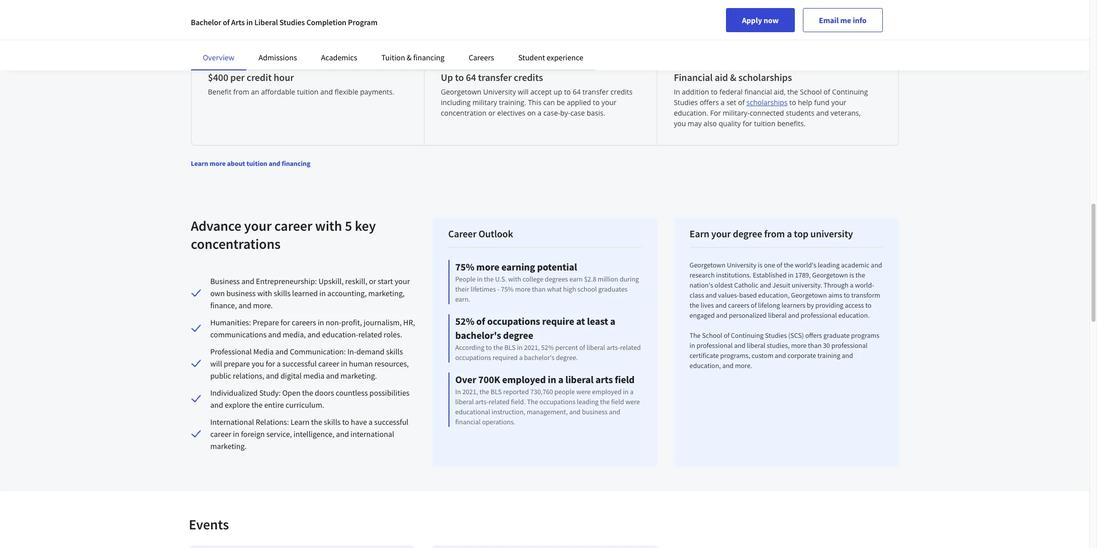 Task type: vqa. For each thing, say whether or not it's contained in the screenshot.
aggressive
no



Task type: describe. For each thing, give the bounding box(es) containing it.
2 vertical spatial from
[[764, 227, 785, 240]]

a inside international relations: learn the skills to have a successful career in foreign service, intelligence, and international marketing.
[[369, 417, 373, 427]]

career
[[448, 227, 477, 240]]

overview link
[[203, 52, 235, 62]]

lives
[[701, 301, 714, 310]]

the up curriculum.
[[302, 388, 313, 398]]

by-
[[560, 108, 571, 118]]

hour
[[274, 71, 294, 83]]

0 horizontal spatial bachelor's
[[455, 329, 501, 341]]

in inside 'professional media and communication: in-demand skills will prepare you for a successful career in human resources, public relations, and digital media and marketing.'
[[341, 359, 347, 369]]

prepare
[[253, 317, 279, 327]]

1 vertical spatial 52%
[[541, 343, 554, 352]]

least
[[587, 315, 608, 327]]

intelligence,
[[294, 429, 335, 439]]

flexible
[[335, 87, 358, 97]]

liberal
[[254, 17, 278, 27]]

experience
[[547, 52, 583, 62]]

2 horizontal spatial degree
[[733, 227, 762, 240]]

of inside the school of continuing studies (scs) offers graduate programs in professional and liberal studies, more than 30 professional certificate programs, custom and corporate training and education, and more.
[[724, 331, 730, 340]]

graduate
[[824, 331, 850, 340]]

apply now button
[[726, 8, 795, 32]]

your inside to help fund your education. for military-connected students and veterans, you may also quality for tuition benefits.
[[832, 98, 847, 107]]

during
[[620, 275, 639, 284]]

studies inside the school of continuing studies (scs) offers graduate programs in professional and liberal studies, more than 30 professional certificate programs, custom and corporate training and education, and more.
[[765, 331, 787, 340]]

for inside humanities: prepare for careers in non-profit, journalism, hr, communications and media, and education-related roles.
[[281, 317, 290, 327]]

entrepreneurship:
[[256, 276, 317, 286]]

management,
[[527, 407, 568, 416]]

the down arts
[[600, 397, 610, 406]]

humanities: prepare for careers in non-profit, journalism, hr, communications and media, and education-related roles.
[[210, 317, 415, 339]]

0 vertical spatial from
[[301, 23, 330, 41]]

concentrations
[[191, 235, 281, 253]]

in inside '75% more earning potential people in the u.s. with college degrees earn $2.8 million during their lifetimes - 75% more than what high school graduates earn.'
[[477, 275, 483, 284]]

career inside 'professional media and communication: in-demand skills will prepare you for a successful career in human resources, public relations, and digital media and marketing.'
[[318, 359, 339, 369]]

more left about
[[210, 159, 226, 168]]

email
[[819, 15, 839, 25]]

5
[[345, 217, 352, 235]]

georgetown up by
[[791, 291, 827, 300]]

foreign
[[241, 429, 265, 439]]

professional inside georgetown university is one of the world's leading academic and research institutions. established in 1789, georgetown is the nation's oldest catholic and jesuit university. through a world- class and values-based education, georgetown aims to transform the lives and careers of lifelong learners by providing access to engaged and personalized liberal and professional education.
[[801, 311, 837, 320]]

2 vertical spatial tuition
[[247, 159, 267, 168]]

1 vertical spatial financing
[[282, 159, 310, 168]]

with inside '75% more earning potential people in the u.s. with college degrees earn $2.8 million during their lifetimes - 75% more than what high school graduates earn.'
[[508, 275, 521, 284]]

public
[[210, 371, 231, 381]]

set
[[727, 98, 736, 107]]

liberal up people at the right of page
[[566, 373, 594, 386]]

institutions.
[[716, 271, 752, 280]]

in inside the school of continuing studies (scs) offers graduate programs in professional and liberal studies, more than 30 professional certificate programs, custom and corporate training and education, and more.
[[690, 341, 695, 350]]

connected
[[750, 108, 784, 118]]

addition
[[682, 87, 709, 97]]

the left world's
[[784, 261, 794, 270]]

events
[[189, 515, 229, 534]]

per
[[230, 71, 245, 83]]

0 vertical spatial field
[[615, 373, 635, 386]]

skills inside 'professional media and communication: in-demand skills will prepare you for a successful career in human resources, public relations, and digital media and marketing.'
[[386, 347, 403, 357]]

research
[[690, 271, 715, 280]]

professional down graduate
[[832, 341, 868, 350]]

arts- inside over 700k employed in a liberal arts field in 2021, the bls reported 730,760 people were employed in a liberal arts-related field. the occupations leading the field were educational instruction, management, and business and financial operations.
[[475, 397, 489, 406]]

fund
[[814, 98, 830, 107]]

values-
[[718, 291, 739, 300]]

benefits.
[[777, 119, 806, 128]]

arts- inside 52% of occupations require at least a bachelor's degree according to the bls in 2021, 52% percent of liberal arts-related occupations required a bachelor's degree.
[[607, 343, 620, 352]]

you inside to help fund your education. for military-connected students and veterans, you may also quality for tuition benefits.
[[674, 119, 686, 128]]

and inside to help fund your education. for military-connected students and veterans, you may also quality for tuition benefits.
[[816, 108, 829, 118]]

0 vertical spatial financing
[[413, 52, 445, 62]]

earn.
[[455, 295, 470, 304]]

programs
[[851, 331, 880, 340]]

financial inside financial aid & scholarships in addition to federal financial aid, the school of continuing studies offers a set of
[[745, 87, 772, 97]]

study:
[[259, 388, 281, 398]]

non-
[[326, 317, 341, 327]]

financial aid & scholarships list item
[[658, 54, 891, 145]]

learn inside international relations: learn the skills to have a successful career in foreign service, intelligence, and international marketing.
[[291, 417, 310, 427]]

explore
[[225, 400, 250, 410]]

degree.
[[556, 353, 578, 362]]

transform
[[851, 291, 881, 300]]

school inside financial aid & scholarships in addition to federal financial aid, the school of continuing studies offers a set of
[[800, 87, 822, 97]]

business inside business and entrepreneurship: upskill, reskill, or start your own business with skills learned in accounting, marketing, finance, and more.
[[226, 288, 256, 298]]

world-
[[855, 281, 874, 290]]

people
[[555, 387, 575, 396]]

0 vertical spatial occupations
[[487, 315, 540, 327]]

career inside international relations: learn the skills to have a successful career in foreign service, intelligence, and international marketing.
[[210, 429, 231, 439]]

georgetown up research
[[690, 261, 726, 270]]

be
[[557, 98, 565, 107]]

aid,
[[774, 87, 786, 97]]

of left arts
[[223, 17, 230, 27]]

0 horizontal spatial university
[[366, 23, 425, 41]]

world's
[[795, 261, 817, 270]]

75% more earning potential people in the u.s. with college degrees earn $2.8 million during their lifetimes - 75% more than what high school graduates earn.
[[455, 261, 639, 304]]

business and entrepreneurship: upskill, reskill, or start your own business with skills learned in accounting, marketing, finance, and more.
[[210, 276, 410, 310]]

1 vertical spatial 75%
[[501, 285, 514, 294]]

the inside over 700k employed in a liberal arts field in 2021, the bls reported 730,760 people were employed in a liberal arts-related field. the occupations leading the field were educational instruction, management, and business and financial operations.
[[527, 397, 538, 406]]

a inside georgetown university is one of the world's leading academic and research institutions. established in 1789, georgetown is the nation's oldest catholic and jesuit university. through a world- class and values-based education, georgetown aims to transform the lives and careers of lifelong learners by providing access to engaged and personalized liberal and professional education.
[[850, 281, 854, 290]]

students
[[786, 108, 815, 118]]

1 vertical spatial occupations
[[455, 353, 491, 362]]

700k
[[478, 373, 500, 386]]

for inside to help fund your education. for military-connected students and veterans, you may also quality for tuition benefits.
[[743, 119, 752, 128]]

custom
[[752, 351, 774, 360]]

university.
[[792, 281, 822, 290]]

0 horizontal spatial 52%
[[455, 315, 474, 327]]

occupations inside over 700k employed in a liberal arts field in 2021, the bls reported 730,760 people were employed in a liberal arts-related field. the occupations leading the field were educational instruction, management, and business and financial operations.
[[540, 397, 576, 406]]

advance
[[191, 217, 241, 235]]

0 horizontal spatial top
[[342, 23, 363, 41]]

-
[[497, 285, 500, 294]]

offers inside the school of continuing studies (scs) offers graduate programs in professional and liberal studies, more than 30 professional certificate programs, custom and corporate training and education, and more.
[[806, 331, 822, 340]]

accept
[[531, 87, 552, 97]]

marketing,
[[368, 288, 405, 298]]

0 horizontal spatial learn
[[191, 159, 208, 168]]

liberal inside the school of continuing studies (scs) offers graduate programs in professional and liberal studies, more than 30 professional certificate programs, custom and corporate training and education, and more.
[[747, 341, 766, 350]]

1 vertical spatial employed
[[592, 387, 622, 396]]

0 vertical spatial 64
[[466, 71, 476, 83]]

1 vertical spatial credits
[[611, 87, 633, 97]]

your inside advance your career with 5 key concentrations
[[244, 217, 272, 235]]

certificate
[[690, 351, 719, 360]]

0 vertical spatial studies
[[280, 17, 305, 27]]

human
[[349, 359, 373, 369]]

0 vertical spatial 75%
[[455, 261, 474, 273]]

the left entire
[[252, 400, 263, 410]]

possibilities
[[370, 388, 410, 398]]

liberal inside georgetown university is one of the world's leading academic and research institutions. established in 1789, georgetown is the nation's oldest catholic and jesuit university. through a world- class and values-based education, georgetown aims to transform the lives and careers of lifelong learners by providing access to engaged and personalized liberal and professional education.
[[768, 311, 787, 320]]

up
[[441, 71, 453, 83]]

profit,
[[341, 317, 362, 327]]

and inside individualized study: open the doors countless possibilities and explore the entire curriculum.
[[210, 400, 223, 410]]

to inside to help fund your education. for military-connected students and veterans, you may also quality for tuition benefits.
[[790, 98, 796, 107]]

careers
[[469, 52, 494, 62]]

over
[[455, 373, 476, 386]]

1 vertical spatial bachelor's
[[524, 353, 555, 362]]

from inside the $400 per credit hour benefit from an affordable tuition and flexible payments.
[[233, 87, 249, 97]]

scholarships inside financial aid & scholarships in addition to federal financial aid, the school of continuing studies offers a set of
[[739, 71, 792, 83]]

engaged
[[690, 311, 715, 320]]

careers inside georgetown university is one of the world's leading academic and research institutions. established in 1789, georgetown is the nation's oldest catholic and jesuit university. through a world- class and values-based education, georgetown aims to transform the lives and careers of lifelong learners by providing access to engaged and personalized liberal and professional education.
[[728, 301, 750, 310]]

the inside financial aid & scholarships in addition to federal financial aid, the school of continuing studies offers a set of
[[788, 87, 798, 97]]

learn more about tuition and financing link
[[191, 159, 310, 168]]

affordable degree from a top university
[[191, 23, 425, 41]]

0 horizontal spatial employed
[[502, 373, 546, 386]]

liberal up the educational
[[455, 397, 474, 406]]

of up the fund
[[824, 87, 830, 97]]

humanities:
[[210, 317, 251, 327]]

the inside '75% more earning potential people in the u.s. with college degrees earn $2.8 million during their lifetimes - 75% more than what high school graduates earn.'
[[484, 275, 494, 284]]

more up u.s.
[[476, 261, 500, 273]]

professional up 'certificate'
[[697, 341, 733, 350]]

open
[[282, 388, 301, 398]]

related inside humanities: prepare for careers in non-profit, journalism, hr, communications and media, and education-related roles.
[[358, 329, 382, 339]]

university inside georgetown university is one of the world's leading academic and research institutions. established in 1789, georgetown is the nation's oldest catholic and jesuit university. through a world- class and values-based education, georgetown aims to transform the lives and careers of lifelong learners by providing access to engaged and personalized liberal and professional education.
[[727, 261, 757, 270]]

u.s.
[[495, 275, 507, 284]]

relations:
[[256, 417, 289, 427]]

now
[[764, 15, 779, 25]]

degrees
[[545, 275, 568, 284]]

affordable
[[261, 87, 295, 97]]

earn
[[690, 227, 710, 240]]

1 vertical spatial top
[[794, 227, 809, 240]]

roles.
[[384, 329, 402, 339]]

demand
[[357, 347, 385, 357]]

required
[[493, 353, 518, 362]]

completion
[[307, 17, 347, 27]]

& inside financial aid & scholarships in addition to federal financial aid, the school of continuing studies offers a set of
[[730, 71, 737, 83]]

continuing inside the school of continuing studies (scs) offers graduate programs in professional and liberal studies, more than 30 professional certificate programs, custom and corporate training and education, and more.
[[731, 331, 764, 340]]

people
[[455, 275, 476, 284]]

in inside international relations: learn the skills to have a successful career in foreign service, intelligence, and international marketing.
[[233, 429, 239, 439]]

also
[[704, 119, 717, 128]]

0 vertical spatial degree
[[257, 23, 298, 41]]

more inside the school of continuing studies (scs) offers graduate programs in professional and liberal studies, more than 30 professional certificate programs, custom and corporate training and education, and more.
[[791, 341, 807, 350]]

1 vertical spatial scholarships
[[747, 98, 788, 107]]

a inside up to 64 transfer credits georgetown university will accept up to 64 transfer credits including military training. this can be applied to your concentration or electives on a case-by-case basis.
[[538, 108, 542, 118]]

2021, inside over 700k employed in a liberal arts field in 2021, the bls reported 730,760 people were employed in a liberal arts-related field. the occupations leading the field were educational instruction, management, and business and financial operations.
[[462, 387, 478, 396]]

arts
[[596, 373, 613, 386]]

a inside financial aid & scholarships in addition to federal financial aid, the school of continuing studies offers a set of
[[721, 98, 725, 107]]

0 horizontal spatial is
[[758, 261, 763, 270]]

1 vertical spatial university
[[811, 227, 853, 240]]

$400 per credit hour list item
[[192, 54, 425, 145]]

to inside international relations: learn the skills to have a successful career in foreign service, intelligence, and international marketing.
[[342, 417, 349, 427]]

bachelor of arts in liberal studies completion program
[[191, 17, 378, 27]]

and inside the $400 per credit hour benefit from an affordable tuition and flexible payments.
[[320, 87, 333, 97]]

in inside financial aid & scholarships in addition to federal financial aid, the school of continuing studies offers a set of
[[674, 87, 680, 97]]

for
[[710, 108, 721, 118]]

education, inside the school of continuing studies (scs) offers graduate programs in professional and liberal studies, more than 30 professional certificate programs, custom and corporate training and education, and more.
[[690, 361, 721, 370]]

relations,
[[233, 371, 264, 381]]

0 horizontal spatial &
[[407, 52, 412, 62]]

career inside advance your career with 5 key concentrations
[[274, 217, 312, 235]]

education-
[[322, 329, 358, 339]]

business inside over 700k employed in a liberal arts field in 2021, the bls reported 730,760 people were employed in a liberal arts-related field. the occupations leading the field were educational instruction, management, and business and financial operations.
[[582, 407, 608, 416]]

payments.
[[360, 87, 395, 97]]



Task type: locate. For each thing, give the bounding box(es) containing it.
1 horizontal spatial education,
[[758, 291, 790, 300]]

2 vertical spatial career
[[210, 429, 231, 439]]

1 horizontal spatial university
[[727, 261, 757, 270]]

for up media,
[[281, 317, 290, 327]]

in down over
[[455, 387, 461, 396]]

leading down arts
[[577, 397, 599, 406]]

were
[[576, 387, 591, 396], [626, 397, 640, 406]]

from up academics
[[301, 23, 330, 41]]

arts-
[[607, 343, 620, 352], [475, 397, 489, 406]]

0 vertical spatial learn
[[191, 159, 208, 168]]

0 horizontal spatial skills
[[274, 288, 291, 298]]

0 vertical spatial skills
[[274, 288, 291, 298]]

jesuit
[[773, 281, 791, 290]]

1 horizontal spatial successful
[[374, 417, 409, 427]]

or inside up to 64 transfer credits georgetown university will accept up to 64 transfer credits including military training. this can be applied to your concentration or electives on a case-by-case basis.
[[488, 108, 496, 118]]

degree up admissions
[[257, 23, 298, 41]]

1 vertical spatial transfer
[[583, 87, 609, 97]]

with left 5
[[315, 217, 342, 235]]

more.
[[253, 300, 273, 310], [735, 361, 753, 370]]

skills inside international relations: learn the skills to have a successful career in foreign service, intelligence, and international marketing.
[[324, 417, 341, 427]]

case
[[570, 108, 585, 118]]

offers inside financial aid & scholarships in addition to federal financial aid, the school of continuing studies offers a set of
[[700, 98, 719, 107]]

high
[[563, 285, 576, 294]]

arts- down least
[[607, 343, 620, 352]]

transfer down careers "link"
[[478, 71, 512, 83]]

studies up studies,
[[765, 331, 787, 340]]

transfer
[[478, 71, 512, 83], [583, 87, 609, 97]]

1 horizontal spatial offers
[[806, 331, 822, 340]]

doors
[[315, 388, 334, 398]]

1 vertical spatial arts-
[[475, 397, 489, 406]]

education.
[[674, 108, 709, 118], [839, 311, 870, 320]]

the up world-
[[856, 271, 865, 280]]

0 vertical spatial university
[[483, 87, 516, 97]]

1 vertical spatial learn
[[291, 417, 310, 427]]

marketing. down human
[[341, 371, 377, 381]]

their
[[455, 285, 469, 294]]

in inside georgetown university is one of the world's leading academic and research institutions. established in 1789, georgetown is the nation's oldest catholic and jesuit university. through a world- class and values-based education, georgetown aims to transform the lives and careers of lifelong learners by providing access to engaged and personalized liberal and professional education.
[[788, 271, 794, 280]]

& right the aid
[[730, 71, 737, 83]]

in-
[[348, 347, 357, 357]]

2 vertical spatial degree
[[503, 329, 533, 341]]

more. up prepare on the left of page
[[253, 300, 273, 310]]

school inside the school of continuing studies (scs) offers graduate programs in professional and liberal studies, more than 30 professional certificate programs, custom and corporate training and education, and more.
[[702, 331, 722, 340]]

0 vertical spatial credits
[[514, 71, 543, 83]]

bachelor's up the according
[[455, 329, 501, 341]]

the down 730,760 at bottom
[[527, 397, 538, 406]]

including
[[441, 98, 471, 107]]

career
[[274, 217, 312, 235], [318, 359, 339, 369], [210, 429, 231, 439]]

2 horizontal spatial with
[[508, 275, 521, 284]]

tuition
[[297, 87, 319, 97], [754, 119, 776, 128], [247, 159, 267, 168]]

offers up for
[[700, 98, 719, 107]]

scholarships up aid,
[[739, 71, 792, 83]]

1 horizontal spatial 64
[[573, 87, 581, 97]]

bls inside 52% of occupations require at least a bachelor's degree according to the bls in 2021, 52% percent of liberal arts-related occupations required a bachelor's degree.
[[505, 343, 516, 352]]

your up veterans, on the right of page
[[832, 98, 847, 107]]

benefit
[[208, 87, 231, 97]]

continuing up veterans, on the right of page
[[832, 87, 868, 97]]

up to 64 transfer credits list item
[[425, 54, 658, 145]]

1 vertical spatial degree
[[733, 227, 762, 240]]

with inside business and entrepreneurship: upskill, reskill, or start your own business with skills learned in accounting, marketing, finance, and more.
[[257, 288, 272, 298]]

0 vertical spatial related
[[358, 329, 382, 339]]

than inside the school of continuing studies (scs) offers graduate programs in professional and liberal studies, more than 30 professional certificate programs, custom and corporate training and education, and more.
[[808, 341, 822, 350]]

education. inside georgetown university is one of the world's leading academic and research institutions. established in 1789, georgetown is the nation's oldest catholic and jesuit university. through a world- class and values-based education, georgetown aims to transform the lives and careers of lifelong learners by providing access to engaged and personalized liberal and professional education.
[[839, 311, 870, 320]]

52% down the "earn."
[[455, 315, 474, 327]]

1 vertical spatial bls
[[491, 387, 502, 396]]

your right advance
[[244, 217, 272, 235]]

of
[[223, 17, 230, 27], [824, 87, 830, 97], [738, 98, 745, 107], [777, 261, 783, 270], [751, 301, 757, 310], [476, 315, 485, 327], [724, 331, 730, 340], [579, 343, 585, 352]]

in left addition
[[674, 87, 680, 97]]

will for to
[[518, 87, 529, 97]]

1 horizontal spatial more.
[[735, 361, 753, 370]]

occupations down the according
[[455, 353, 491, 362]]

64 up "applied"
[[573, 87, 581, 97]]

the inside the school of continuing studies (scs) offers graduate programs in professional and liberal studies, more than 30 professional certificate programs, custom and corporate training and education, and more.
[[690, 331, 701, 340]]

for inside 'professional media and communication: in-demand skills will prepare you for a successful career in human resources, public relations, and digital media and marketing.'
[[266, 359, 275, 369]]

75% up people on the bottom
[[455, 261, 474, 273]]

financial inside over 700k employed in a liberal arts field in 2021, the bls reported 730,760 people were employed in a liberal arts-related field. the occupations leading the field were educational instruction, management, and business and financial operations.
[[455, 417, 481, 426]]

more. inside business and entrepreneurship: upskill, reskill, or start your own business with skills learned in accounting, marketing, finance, and more.
[[253, 300, 273, 310]]

arts- up the educational
[[475, 397, 489, 406]]

school
[[578, 285, 597, 294]]

education, up lifelong
[[758, 291, 790, 300]]

transfer up "applied"
[[583, 87, 609, 97]]

your right earn
[[711, 227, 731, 240]]

skills up resources,
[[386, 347, 403, 357]]

media
[[253, 347, 274, 357]]

or
[[488, 108, 496, 118], [369, 276, 376, 286]]

up to 64 transfer credits georgetown university will accept up to 64 transfer credits including military training. this can be applied to your concentration or electives on a case-by-case basis.
[[441, 71, 633, 118]]

will inside up to 64 transfer credits georgetown university will accept up to 64 transfer credits including military training. this can be applied to your concentration or electives on a case-by-case basis.
[[518, 87, 529, 97]]

to inside financial aid & scholarships in addition to federal financial aid, the school of continuing studies offers a set of
[[711, 87, 718, 97]]

student
[[518, 52, 545, 62]]

52% left percent
[[541, 343, 554, 352]]

providing
[[816, 301, 844, 310]]

1 horizontal spatial related
[[489, 397, 510, 406]]

1 horizontal spatial &
[[730, 71, 737, 83]]

your inside up to 64 transfer credits georgetown university will accept up to 64 transfer credits including military training. this can be applied to your concentration or electives on a case-by-case basis.
[[602, 98, 617, 107]]

1 horizontal spatial will
[[518, 87, 529, 97]]

tuition inside to help fund your education. for military-connected students and veterans, you may also quality for tuition benefits.
[[754, 119, 776, 128]]

0 horizontal spatial from
[[233, 87, 249, 97]]

your inside business and entrepreneurship: upskill, reskill, or start your own business with skills learned in accounting, marketing, finance, and more.
[[395, 276, 410, 286]]

list
[[191, 53, 899, 146]]

up
[[554, 87, 562, 97]]

0 vertical spatial you
[[674, 119, 686, 128]]

tuition & financing link
[[381, 52, 445, 62]]

in inside business and entrepreneurship: upskill, reskill, or start your own business with skills learned in accounting, marketing, finance, and more.
[[319, 288, 326, 298]]

0 horizontal spatial financing
[[282, 159, 310, 168]]

careers up personalized
[[728, 301, 750, 310]]

by
[[807, 301, 814, 310]]

skills down entrepreneurship:
[[274, 288, 291, 298]]

1 vertical spatial 64
[[573, 87, 581, 97]]

the down class
[[690, 301, 699, 310]]

top up world's
[[794, 227, 809, 240]]

professional
[[210, 347, 252, 357]]

1 vertical spatial education,
[[690, 361, 721, 370]]

to inside 52% of occupations require at least a bachelor's degree according to the bls in 2021, 52% percent of liberal arts-related occupations required a bachelor's degree.
[[486, 343, 492, 352]]

0 vertical spatial 2021,
[[524, 343, 540, 352]]

with down the earning
[[508, 275, 521, 284]]

you inside 'professional media and communication: in-demand skills will prepare you for a successful career in human resources, public relations, and digital media and marketing.'
[[252, 359, 264, 369]]

0 horizontal spatial university
[[483, 87, 516, 97]]

1 horizontal spatial you
[[674, 119, 686, 128]]

2 horizontal spatial skills
[[386, 347, 403, 357]]

liberal inside 52% of occupations require at least a bachelor's degree according to the bls in 2021, 52% percent of liberal arts-related occupations required a bachelor's degree.
[[587, 343, 605, 352]]

for
[[743, 119, 752, 128], [281, 317, 290, 327], [266, 359, 275, 369]]

from up the one
[[764, 227, 785, 240]]

school up 'certificate'
[[702, 331, 722, 340]]

marketing. inside international relations: learn the skills to have a successful career in foreign service, intelligence, and international marketing.
[[210, 441, 247, 451]]

in inside 52% of occupations require at least a bachelor's degree according to the bls in 2021, 52% percent of liberal arts-related occupations required a bachelor's degree.
[[517, 343, 523, 352]]

2 horizontal spatial tuition
[[754, 119, 776, 128]]

for down military-
[[743, 119, 752, 128]]

2 vertical spatial for
[[266, 359, 275, 369]]

to help fund your education. for military-connected students and veterans, you may also quality for tuition benefits.
[[674, 98, 861, 128]]

the inside 52% of occupations require at least a bachelor's degree according to the bls in 2021, 52% percent of liberal arts-related occupations required a bachelor's degree.
[[493, 343, 503, 352]]

1 vertical spatial offers
[[806, 331, 822, 340]]

you left the may
[[674, 119, 686, 128]]

leading inside over 700k employed in a liberal arts field in 2021, the bls reported 730,760 people were employed in a liberal arts-related field. the occupations leading the field were educational instruction, management, and business and financial operations.
[[577, 397, 599, 406]]

university
[[366, 23, 425, 41], [811, 227, 853, 240]]

about
[[227, 159, 245, 168]]

the up required
[[493, 343, 503, 352]]

0 horizontal spatial 75%
[[455, 261, 474, 273]]

1 horizontal spatial financial
[[745, 87, 772, 97]]

tuition down connected
[[754, 119, 776, 128]]

instruction,
[[492, 407, 525, 416]]

offers right (scs) in the right bottom of the page
[[806, 331, 822, 340]]

academic
[[841, 261, 870, 270]]

concentration
[[441, 108, 487, 118]]

is left the one
[[758, 261, 763, 270]]

1 horizontal spatial credits
[[611, 87, 633, 97]]

0 vertical spatial school
[[800, 87, 822, 97]]

skills up intelligence,
[[324, 417, 341, 427]]

1 vertical spatial studies
[[674, 98, 698, 107]]

is down academic
[[850, 271, 854, 280]]

with inside advance your career with 5 key concentrations
[[315, 217, 342, 235]]

skills inside business and entrepreneurship: upskill, reskill, or start your own business with skills learned in accounting, marketing, finance, and more.
[[274, 288, 291, 298]]

you
[[674, 119, 686, 128], [252, 359, 264, 369]]

1 vertical spatial financial
[[455, 417, 481, 426]]

0 horizontal spatial tuition
[[247, 159, 267, 168]]

occupations down -
[[487, 315, 540, 327]]

leading up the through
[[818, 261, 840, 270]]

help
[[798, 98, 813, 107]]

the up lifetimes
[[484, 275, 494, 284]]

0 vertical spatial is
[[758, 261, 763, 270]]

0 vertical spatial tuition
[[297, 87, 319, 97]]

accounting,
[[327, 288, 367, 298]]

degree up required
[[503, 329, 533, 341]]

successful up international
[[374, 417, 409, 427]]

will inside 'professional media and communication: in-demand skills will prepare you for a successful career in human resources, public relations, and digital media and marketing.'
[[210, 359, 222, 369]]

apply now
[[742, 15, 779, 25]]

catholic
[[734, 281, 759, 290]]

0 vertical spatial transfer
[[478, 71, 512, 83]]

1 horizontal spatial university
[[811, 227, 853, 240]]

from
[[301, 23, 330, 41], [233, 87, 249, 97], [764, 227, 785, 240]]

1 horizontal spatial transfer
[[583, 87, 609, 97]]

1 horizontal spatial learn
[[291, 417, 310, 427]]

than inside '75% more earning potential people in the u.s. with college degrees earn $2.8 million during their lifetimes - 75% more than what high school graduates earn.'
[[532, 285, 546, 294]]

1 horizontal spatial career
[[274, 217, 312, 235]]

learned
[[292, 288, 318, 298]]

bls down 700k
[[491, 387, 502, 396]]

0 vertical spatial arts-
[[607, 343, 620, 352]]

financial up scholarships link at the right of the page
[[745, 87, 772, 97]]

studies down addition
[[674, 98, 698, 107]]

0 horizontal spatial financial
[[455, 417, 481, 426]]

to
[[455, 71, 464, 83], [564, 87, 571, 97], [711, 87, 718, 97], [593, 98, 600, 107], [790, 98, 796, 107], [844, 291, 850, 300], [866, 301, 872, 310], [486, 343, 492, 352], [342, 417, 349, 427]]

school
[[800, 87, 822, 97], [702, 331, 722, 340]]

career outlook
[[448, 227, 513, 240]]

hr,
[[403, 317, 415, 327]]

1 horizontal spatial school
[[800, 87, 822, 97]]

marketing. inside 'professional media and communication: in-demand skills will prepare you for a successful career in human resources, public relations, and digital media and marketing.'
[[341, 371, 377, 381]]

&
[[407, 52, 412, 62], [730, 71, 737, 83]]

potential
[[537, 261, 577, 273]]

may
[[688, 119, 702, 128]]

the down 700k
[[480, 387, 489, 396]]

program
[[348, 17, 378, 27]]

studies inside financial aid & scholarships in addition to federal financial aid, the school of continuing studies offers a set of
[[674, 98, 698, 107]]

applied
[[567, 98, 591, 107]]

personalized
[[729, 311, 767, 320]]

bls
[[505, 343, 516, 352], [491, 387, 502, 396]]

university up institutions.
[[727, 261, 757, 270]]

financial down the educational
[[455, 417, 481, 426]]

1 horizontal spatial is
[[850, 271, 854, 280]]

skills
[[274, 288, 291, 298], [386, 347, 403, 357], [324, 417, 341, 427]]

0 horizontal spatial career
[[210, 429, 231, 439]]

admissions link
[[259, 52, 297, 62]]

more down college
[[515, 285, 531, 294]]

list containing $400 per credit hour
[[191, 53, 899, 146]]

veterans,
[[831, 108, 861, 118]]

1 horizontal spatial 2021,
[[524, 343, 540, 352]]

or inside business and entrepreneurship: upskill, reskill, or start your own business with skills learned in accounting, marketing, finance, and more.
[[369, 276, 376, 286]]

0 vertical spatial will
[[518, 87, 529, 97]]

0 vertical spatial &
[[407, 52, 412, 62]]

education. inside to help fund your education. for military-connected students and veterans, you may also quality for tuition benefits.
[[674, 108, 709, 118]]

1 vertical spatial will
[[210, 359, 222, 369]]

and inside international relations: learn the skills to have a successful career in foreign service, intelligence, and international marketing.
[[336, 429, 349, 439]]

professional down by
[[801, 311, 837, 320]]

1 vertical spatial successful
[[374, 417, 409, 427]]

related inside 52% of occupations require at least a bachelor's degree according to the bls in 2021, 52% percent of liberal arts-related occupations required a bachelor's degree.
[[620, 343, 641, 352]]

more. inside the school of continuing studies (scs) offers graduate programs in professional and liberal studies, more than 30 professional certificate programs, custom and corporate training and education, and more.
[[735, 361, 753, 370]]

in inside humanities: prepare for careers in non-profit, journalism, hr, communications and media, and education-related roles.
[[318, 317, 324, 327]]

service,
[[266, 429, 292, 439]]

resources,
[[375, 359, 409, 369]]

0 vertical spatial business
[[226, 288, 256, 298]]

1 horizontal spatial marketing.
[[341, 371, 377, 381]]

0 vertical spatial employed
[[502, 373, 546, 386]]

affordable
[[191, 23, 254, 41]]

2021, inside 52% of occupations require at least a bachelor's degree according to the bls in 2021, 52% percent of liberal arts-related occupations required a bachelor's degree.
[[524, 343, 540, 352]]

bachelor
[[191, 17, 221, 27]]

of right the one
[[777, 261, 783, 270]]

0 horizontal spatial offers
[[700, 98, 719, 107]]

0 horizontal spatial degree
[[257, 23, 298, 41]]

0 vertical spatial careers
[[728, 301, 750, 310]]

(scs)
[[788, 331, 804, 340]]

0 vertical spatial were
[[576, 387, 591, 396]]

university up the tuition
[[366, 23, 425, 41]]

university up academic
[[811, 227, 853, 240]]

0 horizontal spatial leading
[[577, 397, 599, 406]]

1 horizontal spatial bachelor's
[[524, 353, 555, 362]]

tuition inside the $400 per credit hour benefit from an affordable tuition and flexible payments.
[[297, 87, 319, 97]]

0 vertical spatial bachelor's
[[455, 329, 501, 341]]

learn down curriculum.
[[291, 417, 310, 427]]

will up public
[[210, 359, 222, 369]]

based
[[739, 291, 757, 300]]

georgetown up including
[[441, 87, 482, 97]]

of up the according
[[476, 315, 485, 327]]

related inside over 700k employed in a liberal arts field in 2021, the bls reported 730,760 people were employed in a liberal arts-related field. the occupations leading the field were educational instruction, management, and business and financial operations.
[[489, 397, 510, 406]]

1 vertical spatial marketing.
[[210, 441, 247, 451]]

media,
[[283, 329, 306, 339]]

georgetown up the through
[[812, 271, 848, 280]]

1 horizontal spatial studies
[[674, 98, 698, 107]]

careers inside humanities: prepare for careers in non-profit, journalism, hr, communications and media, and education-related roles.
[[292, 317, 316, 327]]

a inside 'professional media and communication: in-demand skills will prepare you for a successful career in human resources, public relations, and digital media and marketing.'
[[277, 359, 281, 369]]

1 horizontal spatial or
[[488, 108, 496, 118]]

quality
[[719, 119, 741, 128]]

0 horizontal spatial successful
[[282, 359, 317, 369]]

1 vertical spatial field
[[611, 397, 624, 406]]

business down business
[[226, 288, 256, 298]]

leading inside georgetown university is one of the world's leading academic and research institutions. established in 1789, georgetown is the nation's oldest catholic and jesuit university. through a world- class and values-based education, georgetown aims to transform the lives and careers of lifelong learners by providing access to engaged and personalized liberal and professional education.
[[818, 261, 840, 270]]

2 vertical spatial related
[[489, 397, 510, 406]]

on
[[527, 108, 536, 118]]

of down based
[[751, 301, 757, 310]]

military-
[[723, 108, 750, 118]]

education, inside georgetown university is one of the world's leading academic and research institutions. established in 1789, georgetown is the nation's oldest catholic and jesuit university. through a world- class and values-based education, georgetown aims to transform the lives and careers of lifelong learners by providing access to engaged and personalized liberal and professional education.
[[758, 291, 790, 300]]

0 vertical spatial education.
[[674, 108, 709, 118]]

earn your degree from a top university
[[690, 227, 853, 240]]

access
[[845, 301, 864, 310]]

1 vertical spatial or
[[369, 276, 376, 286]]

of right set on the top
[[738, 98, 745, 107]]

reported
[[503, 387, 529, 396]]

continuing down personalized
[[731, 331, 764, 340]]

journalism,
[[364, 317, 402, 327]]

2021, down over
[[462, 387, 478, 396]]

0 vertical spatial continuing
[[832, 87, 868, 97]]

this
[[528, 98, 542, 107]]

will for media
[[210, 359, 222, 369]]

or down military
[[488, 108, 496, 118]]

bls up required
[[505, 343, 516, 352]]

1 horizontal spatial were
[[626, 397, 640, 406]]

0 horizontal spatial arts-
[[475, 397, 489, 406]]

1 vertical spatial is
[[850, 271, 854, 280]]

field down arts
[[611, 397, 624, 406]]

successful inside international relations: learn the skills to have a successful career in foreign service, intelligence, and international marketing.
[[374, 417, 409, 427]]

field right arts
[[615, 373, 635, 386]]

successful inside 'professional media and communication: in-demand skills will prepare you for a successful career in human resources, public relations, and digital media and marketing.'
[[282, 359, 317, 369]]

1 vertical spatial the
[[527, 397, 538, 406]]

1 horizontal spatial tuition
[[297, 87, 319, 97]]

of right percent
[[579, 343, 585, 352]]

university inside up to 64 transfer credits georgetown university will accept up to 64 transfer credits including military training. this can be applied to your concentration or electives on a case-by-case basis.
[[483, 87, 516, 97]]

business
[[226, 288, 256, 298], [582, 407, 608, 416]]

tuition right "affordable" at left top
[[297, 87, 319, 97]]

liberal down lifelong
[[768, 311, 787, 320]]

0 horizontal spatial than
[[532, 285, 546, 294]]

individualized
[[210, 388, 258, 398]]

tuition right about
[[247, 159, 267, 168]]

more down (scs) in the right bottom of the page
[[791, 341, 807, 350]]

one
[[764, 261, 775, 270]]

for down media
[[266, 359, 275, 369]]

studies right liberal
[[280, 17, 305, 27]]

the inside international relations: learn the skills to have a successful career in foreign service, intelligence, and international marketing.
[[311, 417, 322, 427]]

degree inside 52% of occupations require at least a bachelor's degree according to the bls in 2021, 52% percent of liberal arts-related occupations required a bachelor's degree.
[[503, 329, 533, 341]]

75% right -
[[501, 285, 514, 294]]

2 horizontal spatial studies
[[765, 331, 787, 340]]

individualized study: open the doors countless possibilities and explore the entire curriculum.
[[210, 388, 410, 410]]

learn more about tuition and financing
[[191, 159, 310, 168]]

1 horizontal spatial for
[[281, 317, 290, 327]]

your right start
[[395, 276, 410, 286]]

school up help
[[800, 87, 822, 97]]

education. up the may
[[674, 108, 709, 118]]

bls inside over 700k employed in a liberal arts field in 2021, the bls reported 730,760 people were employed in a liberal arts-related field. the occupations leading the field were educational instruction, management, and business and financial operations.
[[491, 387, 502, 396]]

georgetown inside up to 64 transfer credits georgetown university will accept up to 64 transfer credits including military training. this can be applied to your concentration or electives on a case-by-case basis.
[[441, 87, 482, 97]]

more. down programs,
[[735, 361, 753, 370]]

continuing inside financial aid & scholarships in addition to federal financial aid, the school of continuing studies offers a set of
[[832, 87, 868, 97]]

1 vertical spatial with
[[508, 275, 521, 284]]

0 horizontal spatial bls
[[491, 387, 502, 396]]

scholarships up connected
[[747, 98, 788, 107]]

1 vertical spatial from
[[233, 87, 249, 97]]

the up intelligence,
[[311, 417, 322, 427]]

college
[[523, 275, 544, 284]]

1789,
[[795, 271, 811, 280]]

0 vertical spatial leading
[[818, 261, 840, 270]]

1 vertical spatial skills
[[386, 347, 403, 357]]

in inside over 700k employed in a liberal arts field in 2021, the bls reported 730,760 people were employed in a liberal arts-related field. the occupations leading the field were educational instruction, management, and business and financial operations.
[[455, 387, 461, 396]]

bachelor's left degree.
[[524, 353, 555, 362]]

0 horizontal spatial for
[[266, 359, 275, 369]]



